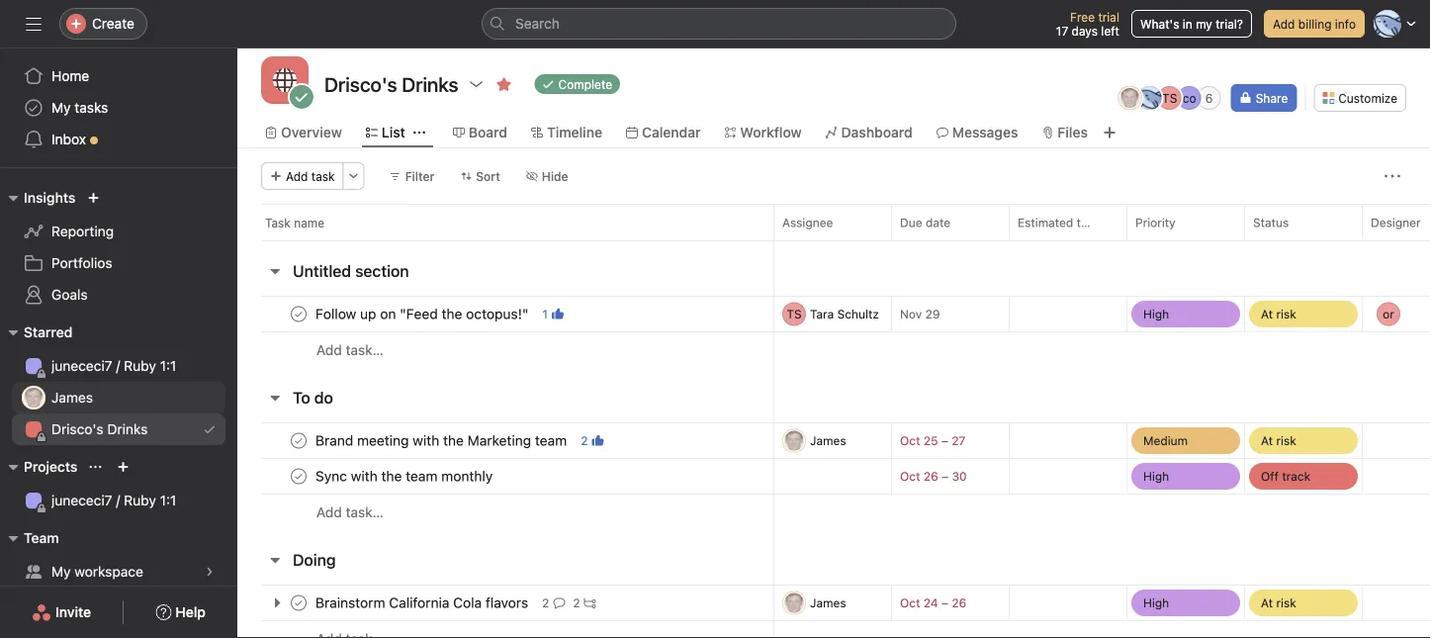Task type: describe. For each thing, give the bounding box(es) containing it.
status
[[1253, 216, 1289, 229]]

time
[[1077, 216, 1101, 229]]

at for high
[[1261, 307, 1273, 321]]

ts inside header untitled section tree grid
[[787, 307, 802, 321]]

25
[[924, 434, 938, 448]]

junececi7 for junececi7 / ruby 1:1 link inside the the starred element
[[51, 358, 112, 374]]

high for at risk
[[1143, 307, 1169, 321]]

timeline
[[547, 124, 602, 140]]

24
[[924, 596, 938, 610]]

portfolios link
[[12, 247, 226, 279]]

assignee
[[782, 216, 833, 229]]

2 subtasks image
[[584, 597, 596, 609]]

drisco's drinks
[[51, 421, 148, 437]]

nov
[[900, 307, 922, 321]]

complete
[[558, 77, 612, 91]]

at risk button inside 'header doing' tree grid
[[1245, 586, 1362, 620]]

/ inside the starred element
[[116, 358, 120, 374]]

insights
[[24, 189, 76, 206]]

starred
[[24, 324, 73, 340]]

add task
[[286, 169, 335, 183]]

oct for oct 24 – 26
[[900, 596, 920, 610]]

add task… inside header to do tree grid
[[317, 504, 384, 520]]

oct for oct 25 – 27
[[900, 434, 920, 448]]

header untitled section tree grid
[[237, 296, 1430, 368]]

calendar link
[[626, 122, 701, 143]]

my tasks
[[51, 99, 108, 116]]

completed image for off
[[287, 464, 311, 488]]

tara
[[810, 307, 834, 321]]

collapse task list for this section image for medium
[[267, 390, 283, 406]]

oct for oct 26 – 30
[[900, 469, 920, 483]]

tab actions image
[[413, 127, 425, 138]]

add task button
[[261, 162, 344, 190]]

0 vertical spatial ts
[[1162, 91, 1177, 105]]

1
[[542, 307, 548, 321]]

designer
[[1371, 216, 1421, 229]]

at risk button for high
[[1245, 297, 1362, 331]]

board
[[469, 124, 507, 140]]

starred element
[[0, 315, 237, 449]]

completed image for at
[[287, 302, 311, 326]]

doing button
[[293, 542, 336, 578]]

drisco's drinks link
[[12, 413, 226, 445]]

workflow link
[[725, 122, 802, 143]]

invite
[[55, 604, 91, 620]]

days
[[1072, 24, 1098, 38]]

add inside header untitled section tree grid
[[317, 342, 342, 358]]

track
[[1282, 469, 1311, 483]]

junececi7 for junececi7 / ruby 1:1 link in projects element
[[51, 492, 112, 508]]

Completed checkbox
[[287, 302, 311, 326]]

dashboard link
[[826, 122, 913, 143]]

home
[[51, 68, 89, 84]]

1:1 for junececi7 / ruby 1:1 link inside the the starred element
[[160, 358, 176, 374]]

junececi7 / ruby 1:1 link inside the starred element
[[12, 350, 226, 382]]

ruby for junececi7 / ruby 1:1 link inside the the starred element
[[124, 358, 156, 374]]

my workspace
[[51, 563, 143, 580]]

starred button
[[0, 320, 73, 344]]

global element
[[0, 48, 237, 167]]

billing
[[1299, 17, 1332, 31]]

2 add task… row from the top
[[237, 494, 1430, 530]]

help
[[175, 604, 206, 620]]

brand meeting with the marketing team cell
[[237, 422, 775, 459]]

oct 24 – 26
[[900, 596, 967, 610]]

drinks
[[107, 421, 148, 437]]

due date
[[900, 216, 951, 229]]

off
[[1261, 469, 1279, 483]]

add billing info
[[1273, 17, 1356, 31]]

search list box
[[482, 8, 957, 40]]

help button
[[143, 594, 219, 630]]

list link
[[366, 122, 405, 143]]

oct 26 – 30
[[900, 469, 967, 483]]

high button inside 'header doing' tree grid
[[1128, 586, 1244, 620]]

estimated time
[[1018, 216, 1101, 229]]

task
[[311, 169, 335, 183]]

26 inside 'header doing' tree grid
[[952, 596, 967, 610]]

expand subtask list for the task brainstorm california cola flavors image
[[269, 595, 285, 611]]

show options, current sort, top image
[[89, 461, 101, 473]]

inbox
[[51, 131, 86, 147]]

see details, my workspace image
[[204, 566, 216, 578]]

in
[[1183, 17, 1193, 31]]

create button
[[59, 8, 147, 40]]

my tasks link
[[12, 92, 226, 124]]

row containing james
[[237, 585, 1430, 621]]

list
[[382, 124, 405, 140]]

risk for medium
[[1276, 434, 1297, 448]]

hide button
[[517, 162, 577, 190]]

– for 30
[[942, 469, 949, 483]]

ja inside the starred element
[[27, 391, 40, 405]]

files
[[1058, 124, 1088, 140]]

drisco's
[[51, 421, 104, 437]]

timeline link
[[531, 122, 602, 143]]

filter
[[405, 169, 435, 183]]

junececi7 / ruby 1:1 for junececi7 / ruby 1:1 link in projects element
[[51, 492, 176, 508]]

or
[[1383, 307, 1395, 321]]

tara schultz
[[810, 307, 879, 321]]

more actions image
[[1385, 168, 1401, 184]]

files link
[[1042, 122, 1088, 143]]

portfolios
[[51, 255, 112, 271]]

off track button
[[1245, 459, 1362, 494]]

task… inside header untitled section tree grid
[[346, 342, 384, 358]]

row containing task name
[[237, 204, 1430, 240]]

at risk for high
[[1261, 307, 1297, 321]]

to do
[[293, 388, 333, 407]]

james inside button
[[810, 596, 846, 610]]

sort button
[[451, 162, 509, 190]]

add inside "button"
[[1273, 17, 1295, 31]]

james inside the starred element
[[51, 389, 93, 406]]

complete button
[[526, 70, 629, 98]]

create
[[92, 15, 134, 32]]

messages link
[[937, 122, 1018, 143]]

row containing 2
[[237, 422, 1430, 459]]

my for my workspace
[[51, 563, 71, 580]]

1 button
[[539, 304, 568, 324]]

ja inside row
[[788, 434, 801, 448]]

what's
[[1140, 17, 1180, 31]]

reporting
[[51, 223, 114, 239]]

task
[[265, 216, 291, 229]]

new image
[[87, 192, 99, 204]]

6
[[1206, 91, 1213, 105]]

overview
[[281, 124, 342, 140]]

workspace
[[75, 563, 143, 580]]

overview link
[[265, 122, 342, 143]]

workflow
[[740, 124, 802, 140]]

header doing tree grid
[[237, 585, 1430, 638]]

search
[[515, 15, 560, 32]]



Task type: locate. For each thing, give the bounding box(es) containing it.
globe image
[[273, 68, 297, 92]]

free
[[1070, 10, 1095, 24]]

brainstorm california cola flavors cell
[[237, 585, 775, 621]]

0 vertical spatial high button
[[1128, 297, 1244, 331]]

oct inside 'header doing' tree grid
[[900, 596, 920, 610]]

goals link
[[12, 279, 226, 311]]

junececi7 / ruby 1:1 inside projects element
[[51, 492, 176, 508]]

at inside header untitled section tree grid
[[1261, 307, 1273, 321]]

name
[[294, 216, 325, 229]]

what's in my trial? button
[[1132, 10, 1252, 38]]

my workspace link
[[12, 556, 226, 588]]

0 vertical spatial collapse task list for this section image
[[267, 390, 283, 406]]

risk inside 'header doing' tree grid
[[1276, 596, 1297, 610]]

3 risk from the top
[[1276, 596, 1297, 610]]

team
[[24, 530, 59, 546]]

2 / from the top
[[116, 492, 120, 508]]

completed checkbox for oct 26
[[287, 464, 311, 488]]

1 my from the top
[[51, 99, 71, 116]]

2 vertical spatial oct
[[900, 596, 920, 610]]

ruby down new project or portfolio icon
[[124, 492, 156, 508]]

completed checkbox down completed icon
[[287, 464, 311, 488]]

my inside my workspace link
[[51, 563, 71, 580]]

junececi7 inside projects element
[[51, 492, 112, 508]]

priority
[[1136, 216, 1176, 229]]

1 add task… button from the top
[[317, 339, 384, 361]]

add up doing
[[317, 504, 342, 520]]

junececi7 / ruby 1:1 link
[[12, 350, 226, 382], [12, 485, 226, 516]]

1 vertical spatial –
[[942, 469, 949, 483]]

junececi7 / ruby 1:1 link up drisco's drinks link
[[12, 350, 226, 382]]

2 collapse task list for this section image from the top
[[267, 552, 283, 568]]

0 vertical spatial my
[[51, 99, 71, 116]]

add up do
[[317, 342, 342, 358]]

2 at from the top
[[1261, 434, 1273, 448]]

Brand meeting with the Marketing team text field
[[312, 431, 573, 451]]

untitled section button
[[293, 253, 409, 289]]

add task… row up james button
[[237, 494, 1430, 530]]

team button
[[0, 526, 59, 550]]

add task… button up doing
[[317, 502, 384, 523]]

what's in my trial?
[[1140, 17, 1243, 31]]

at risk for medium
[[1261, 434, 1297, 448]]

/ inside projects element
[[116, 492, 120, 508]]

1:1 inside the starred element
[[160, 358, 176, 374]]

ruby inside the starred element
[[124, 358, 156, 374]]

at risk inside 'header doing' tree grid
[[1261, 596, 1297, 610]]

1 vertical spatial james
[[810, 434, 846, 448]]

– right 24
[[942, 596, 949, 610]]

2 vertical spatial completed checkbox
[[287, 591, 311, 615]]

1 at risk button from the top
[[1245, 297, 1362, 331]]

completed checkbox for oct 25
[[287, 429, 311, 453]]

– left 30 in the right bottom of the page
[[942, 469, 949, 483]]

1 vertical spatial junececi7
[[51, 492, 112, 508]]

0 vertical spatial add task… button
[[317, 339, 384, 361]]

2 vertical spatial at
[[1261, 596, 1273, 610]]

1 task… from the top
[[346, 342, 384, 358]]

1 vertical spatial at risk button
[[1245, 423, 1362, 458]]

26 right 24
[[952, 596, 967, 610]]

–
[[942, 434, 948, 448], [942, 469, 949, 483], [942, 596, 949, 610]]

inbox link
[[12, 124, 226, 155]]

/ down new project or portfolio icon
[[116, 492, 120, 508]]

junececi7 down show options, current sort, top "icon"
[[51, 492, 112, 508]]

customize
[[1339, 91, 1398, 105]]

junececi7 / ruby 1:1 down new project or portfolio icon
[[51, 492, 176, 508]]

1 collapse task list for this section image from the top
[[267, 390, 283, 406]]

at for medium
[[1261, 434, 1273, 448]]

completed image right expand subtask list for the task brainstorm california cola flavors image
[[287, 591, 311, 615]]

1 vertical spatial completed checkbox
[[287, 464, 311, 488]]

new project or portfolio image
[[117, 461, 129, 473]]

at inside 'header doing' tree grid
[[1261, 596, 1273, 610]]

1 ruby from the top
[[124, 358, 156, 374]]

1 vertical spatial 1:1
[[160, 492, 176, 508]]

junececi7 / ruby 1:1 link inside projects element
[[12, 485, 226, 516]]

left
[[1101, 24, 1120, 38]]

0 vertical spatial high
[[1143, 307, 1169, 321]]

hide
[[542, 169, 568, 183]]

junececi7 down starred
[[51, 358, 112, 374]]

ra
[[1142, 91, 1158, 105]]

high inside dropdown button
[[1143, 469, 1169, 483]]

high button inside header untitled section tree grid
[[1128, 297, 1244, 331]]

junececi7 / ruby 1:1 inside the starred element
[[51, 358, 176, 374]]

1 vertical spatial task…
[[346, 504, 384, 520]]

medium button
[[1128, 423, 1244, 458]]

0 vertical spatial ruby
[[124, 358, 156, 374]]

1 vertical spatial add task…
[[317, 504, 384, 520]]

high button
[[1128, 297, 1244, 331], [1128, 586, 1244, 620]]

junececi7 inside the starred element
[[51, 358, 112, 374]]

ruby for junececi7 / ruby 1:1 link in projects element
[[124, 492, 156, 508]]

add tab image
[[1102, 125, 1118, 140]]

Sync with the team monthly text field
[[312, 466, 499, 486]]

1:1
[[160, 358, 176, 374], [160, 492, 176, 508]]

junececi7 / ruby 1:1 link down new project or portfolio icon
[[12, 485, 226, 516]]

0 vertical spatial add task… row
[[237, 331, 1430, 368]]

0 horizontal spatial ja
[[27, 391, 40, 405]]

completed image down untitled
[[287, 302, 311, 326]]

task name
[[265, 216, 325, 229]]

date
[[926, 216, 951, 229]]

1 vertical spatial ruby
[[124, 492, 156, 508]]

1 at risk from the top
[[1261, 307, 1297, 321]]

completed checkbox right expand subtask list for the task brainstorm california cola flavors image
[[287, 591, 311, 615]]

completed image
[[287, 302, 311, 326], [287, 464, 311, 488], [287, 591, 311, 615]]

at risk inside header to do tree grid
[[1261, 434, 1297, 448]]

Follow up on "Feed the octopus!" text field
[[312, 304, 535, 324]]

1:1 up drisco's drinks link
[[160, 358, 176, 374]]

projects element
[[0, 449, 237, 520]]

– inside 'header doing' tree grid
[[942, 596, 949, 610]]

1 add task… row from the top
[[237, 331, 1430, 368]]

ruby
[[124, 358, 156, 374], [124, 492, 156, 508]]

collapse task list for this section image left to
[[267, 390, 283, 406]]

2 vertical spatial –
[[942, 596, 949, 610]]

add left billing
[[1273, 17, 1295, 31]]

1 vertical spatial risk
[[1276, 434, 1297, 448]]

0 vertical spatial completed checkbox
[[287, 429, 311, 453]]

calendar
[[642, 124, 701, 140]]

add task… row down tara schultz
[[237, 331, 1430, 368]]

1 vertical spatial /
[[116, 492, 120, 508]]

completed image down completed icon
[[287, 464, 311, 488]]

add task… up doing
[[317, 504, 384, 520]]

sync with the team monthly cell
[[237, 458, 775, 495]]

1 horizontal spatial 26
[[952, 596, 967, 610]]

add task…
[[317, 342, 384, 358], [317, 504, 384, 520]]

dashboard
[[841, 124, 913, 140]]

off track
[[1261, 469, 1311, 483]]

1 at from the top
[[1261, 307, 1273, 321]]

completed image inside follow up on "feed the octopus!" cell
[[287, 302, 311, 326]]

header to do tree grid
[[237, 422, 1430, 530]]

1 vertical spatial add task… button
[[317, 502, 384, 523]]

1 high from the top
[[1143, 307, 1169, 321]]

row
[[237, 204, 1430, 240], [261, 239, 1430, 241], [237, 296, 1430, 332], [237, 422, 1430, 459], [237, 458, 1430, 495], [237, 585, 1430, 621], [237, 620, 1430, 638]]

medium
[[1143, 434, 1188, 448]]

2 junececi7 / ruby 1:1 from the top
[[51, 492, 176, 508]]

collapse task list for this section image
[[267, 263, 283, 279]]

1 vertical spatial junececi7 / ruby 1:1
[[51, 492, 176, 508]]

2 vertical spatial ja
[[788, 434, 801, 448]]

26 inside header to do tree grid
[[924, 469, 938, 483]]

completed image inside the 'sync with the team monthly' cell
[[287, 464, 311, 488]]

at inside header to do tree grid
[[1261, 434, 1273, 448]]

completed checkbox inside the 'sync with the team monthly' cell
[[287, 464, 311, 488]]

0 vertical spatial at
[[1261, 307, 1273, 321]]

0 vertical spatial junececi7 / ruby 1:1
[[51, 358, 176, 374]]

co
[[1183, 91, 1196, 105]]

1 risk from the top
[[1276, 307, 1297, 321]]

17
[[1056, 24, 1069, 38]]

risk
[[1276, 307, 1297, 321], [1276, 434, 1297, 448], [1276, 596, 1297, 610]]

0 vertical spatial at risk button
[[1245, 297, 1362, 331]]

0 horizontal spatial ts
[[787, 307, 802, 321]]

1 junececi7 / ruby 1:1 from the top
[[51, 358, 176, 374]]

ja
[[1124, 91, 1137, 105], [27, 391, 40, 405], [788, 434, 801, 448]]

2 oct from the top
[[900, 469, 920, 483]]

0 vertical spatial junececi7
[[51, 358, 112, 374]]

oct down oct 25 – 27 at the bottom of page
[[900, 469, 920, 483]]

0 vertical spatial oct
[[900, 434, 920, 448]]

0 horizontal spatial 26
[[924, 469, 938, 483]]

0 vertical spatial add task…
[[317, 342, 384, 358]]

1 junececi7 / ruby 1:1 link from the top
[[12, 350, 226, 382]]

tasks
[[75, 99, 108, 116]]

junececi7
[[51, 358, 112, 374], [51, 492, 112, 508]]

risk inside header untitled section tree grid
[[1276, 307, 1297, 321]]

1 vertical spatial high
[[1143, 469, 1169, 483]]

trial
[[1098, 10, 1120, 24]]

0 vertical spatial task…
[[346, 342, 384, 358]]

more actions image
[[348, 170, 360, 182]]

oct left 24
[[900, 596, 920, 610]]

add task… row
[[237, 331, 1430, 368], [237, 494, 1430, 530]]

2 vertical spatial at risk
[[1261, 596, 1297, 610]]

collapse task list for this section image
[[267, 390, 283, 406], [267, 552, 283, 568]]

– for 27
[[942, 434, 948, 448]]

1:1 up the teams element
[[160, 492, 176, 508]]

info
[[1335, 17, 1356, 31]]

0 vertical spatial 26
[[924, 469, 938, 483]]

at
[[1261, 307, 1273, 321], [1261, 434, 1273, 448], [1261, 596, 1273, 610]]

risk for high
[[1276, 307, 1297, 321]]

to
[[293, 388, 310, 407]]

oct left 25
[[900, 434, 920, 448]]

ruby inside projects element
[[124, 492, 156, 508]]

completed checkbox inside brand meeting with the marketing team 'cell'
[[287, 429, 311, 453]]

nov 29
[[900, 307, 940, 321]]

1 vertical spatial ja
[[27, 391, 40, 405]]

1 horizontal spatial ja
[[788, 434, 801, 448]]

0 vertical spatial /
[[116, 358, 120, 374]]

ts
[[1162, 91, 1177, 105], [787, 307, 802, 321]]

2 vertical spatial at risk button
[[1245, 586, 1362, 620]]

filter button
[[380, 162, 443, 190]]

2 task… from the top
[[346, 504, 384, 520]]

collapse task list for this section image left doing
[[267, 552, 283, 568]]

1 vertical spatial completed image
[[287, 464, 311, 488]]

add inside header to do tree grid
[[317, 504, 342, 520]]

2 horizontal spatial ja
[[1124, 91, 1137, 105]]

at risk button for medium
[[1245, 423, 1362, 458]]

1 horizontal spatial ts
[[1162, 91, 1177, 105]]

add
[[1273, 17, 1295, 31], [286, 169, 308, 183], [317, 342, 342, 358], [317, 504, 342, 520]]

goals
[[51, 286, 88, 303]]

0 vertical spatial ja
[[1124, 91, 1137, 105]]

1 vertical spatial 26
[[952, 596, 967, 610]]

3 completed image from the top
[[287, 591, 311, 615]]

1 vertical spatial collapse task list for this section image
[[267, 552, 283, 568]]

customize button
[[1314, 84, 1407, 112]]

due
[[900, 216, 922, 229]]

3 at risk button from the top
[[1245, 586, 1362, 620]]

3 completed checkbox from the top
[[287, 591, 311, 615]]

1 vertical spatial ts
[[787, 307, 802, 321]]

1 high button from the top
[[1128, 297, 1244, 331]]

2 vertical spatial james
[[810, 596, 846, 610]]

completed checkbox inside brainstorm california cola flavors cell
[[287, 591, 311, 615]]

2 my from the top
[[51, 563, 71, 580]]

untitled section
[[293, 262, 409, 280]]

0 vertical spatial at risk
[[1261, 307, 1297, 321]]

messages
[[952, 124, 1018, 140]]

1 vertical spatial at risk
[[1261, 434, 1297, 448]]

2 at risk button from the top
[[1245, 423, 1362, 458]]

2 completed checkbox from the top
[[287, 464, 311, 488]]

teams element
[[0, 520, 237, 592]]

trial?
[[1216, 17, 1243, 31]]

1 vertical spatial high button
[[1128, 586, 1244, 620]]

task…
[[346, 342, 384, 358], [346, 504, 384, 520]]

ts left tara
[[787, 307, 802, 321]]

2 risk from the top
[[1276, 434, 1297, 448]]

reporting link
[[12, 216, 226, 247]]

my
[[1196, 17, 1213, 31]]

insights button
[[0, 186, 76, 210]]

Completed checkbox
[[287, 429, 311, 453], [287, 464, 311, 488], [287, 591, 311, 615]]

2 add task… from the top
[[317, 504, 384, 520]]

follow up on "feed the octopus!" cell
[[237, 296, 775, 332]]

drisco's drinks
[[324, 72, 459, 95]]

add left task
[[286, 169, 308, 183]]

2 1:1 from the top
[[160, 492, 176, 508]]

2
[[581, 434, 588, 448]]

1 oct from the top
[[900, 434, 920, 448]]

Brainstorm California Cola flavors text field
[[312, 593, 534, 613]]

0 vertical spatial risk
[[1276, 307, 1297, 321]]

james inside header to do tree grid
[[810, 434, 846, 448]]

completed image
[[287, 429, 311, 453]]

1 junececi7 from the top
[[51, 358, 112, 374]]

junececi7 / ruby 1:1 for junececi7 / ruby 1:1 link inside the the starred element
[[51, 358, 176, 374]]

0 vertical spatial –
[[942, 434, 948, 448]]

0 vertical spatial junececi7 / ruby 1:1 link
[[12, 350, 226, 382]]

2 junececi7 / ruby 1:1 link from the top
[[12, 485, 226, 516]]

projects button
[[0, 455, 78, 479]]

my left tasks at left top
[[51, 99, 71, 116]]

search button
[[482, 8, 957, 40]]

add billing info button
[[1264, 10, 1365, 38]]

2 vertical spatial high
[[1143, 596, 1169, 610]]

– left 27
[[942, 434, 948, 448]]

1:1 for junececi7 / ruby 1:1 link in projects element
[[160, 492, 176, 508]]

section
[[355, 262, 409, 280]]

0 vertical spatial completed image
[[287, 302, 311, 326]]

3 high from the top
[[1143, 596, 1169, 610]]

1:1 inside projects element
[[160, 492, 176, 508]]

1 vertical spatial my
[[51, 563, 71, 580]]

board link
[[453, 122, 507, 143]]

add task… button up do
[[317, 339, 384, 361]]

junececi7 / ruby 1:1 up drisco's drinks link
[[51, 358, 176, 374]]

or button
[[1363, 296, 1430, 332]]

/
[[116, 358, 120, 374], [116, 492, 120, 508]]

insights element
[[0, 180, 237, 315]]

hide sidebar image
[[26, 16, 42, 32]]

1 vertical spatial at
[[1261, 434, 1273, 448]]

2 comments image
[[553, 597, 565, 609]]

1 1:1 from the top
[[160, 358, 176, 374]]

ts left co
[[1162, 91, 1177, 105]]

remove from starred image
[[496, 76, 512, 92]]

26 left 30 in the right bottom of the page
[[924, 469, 938, 483]]

0 vertical spatial james
[[51, 389, 93, 406]]

at risk button inside header untitled section tree grid
[[1245, 297, 1362, 331]]

at risk
[[1261, 307, 1297, 321], [1261, 434, 1297, 448], [1261, 596, 1297, 610]]

1 add task… from the top
[[317, 342, 384, 358]]

1 / from the top
[[116, 358, 120, 374]]

2 at risk from the top
[[1261, 434, 1297, 448]]

task… inside header to do tree grid
[[346, 504, 384, 520]]

3 oct from the top
[[900, 596, 920, 610]]

2 vertical spatial risk
[[1276, 596, 1297, 610]]

high for off track
[[1143, 469, 1169, 483]]

at risk button inside header to do tree grid
[[1245, 423, 1362, 458]]

26
[[924, 469, 938, 483], [952, 596, 967, 610]]

my inside the "my tasks" link
[[51, 99, 71, 116]]

3 at risk from the top
[[1261, 596, 1297, 610]]

1 vertical spatial junececi7 / ruby 1:1 link
[[12, 485, 226, 516]]

row containing oct 26
[[237, 458, 1430, 495]]

share button
[[1231, 84, 1297, 112]]

29
[[926, 307, 940, 321]]

1 vertical spatial add task… row
[[237, 494, 1430, 530]]

add inside button
[[286, 169, 308, 183]]

1 completed checkbox from the top
[[287, 429, 311, 453]]

risk inside header to do tree grid
[[1276, 434, 1297, 448]]

collapse task list for this section image for at risk
[[267, 552, 283, 568]]

completed checkbox down to
[[287, 429, 311, 453]]

high inside 'header doing' tree grid
[[1143, 596, 1169, 610]]

2 high from the top
[[1143, 469, 1169, 483]]

2 ruby from the top
[[124, 492, 156, 508]]

1 vertical spatial oct
[[900, 469, 920, 483]]

share
[[1256, 91, 1288, 105]]

2 add task… button from the top
[[317, 502, 384, 523]]

row containing 1
[[237, 296, 1430, 332]]

my down team
[[51, 563, 71, 580]]

task… down sync with the team monthly text box
[[346, 504, 384, 520]]

projects
[[24, 458, 78, 475]]

ruby up drinks
[[124, 358, 156, 374]]

show options image
[[468, 76, 484, 92]]

task… down follow up on "feed the octopus!" text box
[[346, 342, 384, 358]]

1 completed image from the top
[[287, 302, 311, 326]]

2 high button from the top
[[1128, 586, 1244, 620]]

2 vertical spatial completed image
[[287, 591, 311, 615]]

james
[[51, 389, 93, 406], [810, 434, 846, 448], [810, 596, 846, 610]]

0 vertical spatial 1:1
[[160, 358, 176, 374]]

/ up drisco's drinks link
[[116, 358, 120, 374]]

high inside header untitled section tree grid
[[1143, 307, 1169, 321]]

add task… inside header untitled section tree grid
[[317, 342, 384, 358]]

3 at from the top
[[1261, 596, 1273, 610]]

– for 26
[[942, 596, 949, 610]]

at risk inside header untitled section tree grid
[[1261, 307, 1297, 321]]

my for my tasks
[[51, 99, 71, 116]]

2 junececi7 from the top
[[51, 492, 112, 508]]

2 completed image from the top
[[287, 464, 311, 488]]

add task… up do
[[317, 342, 384, 358]]



Task type: vqa. For each thing, say whether or not it's contained in the screenshot.
'James' button
yes



